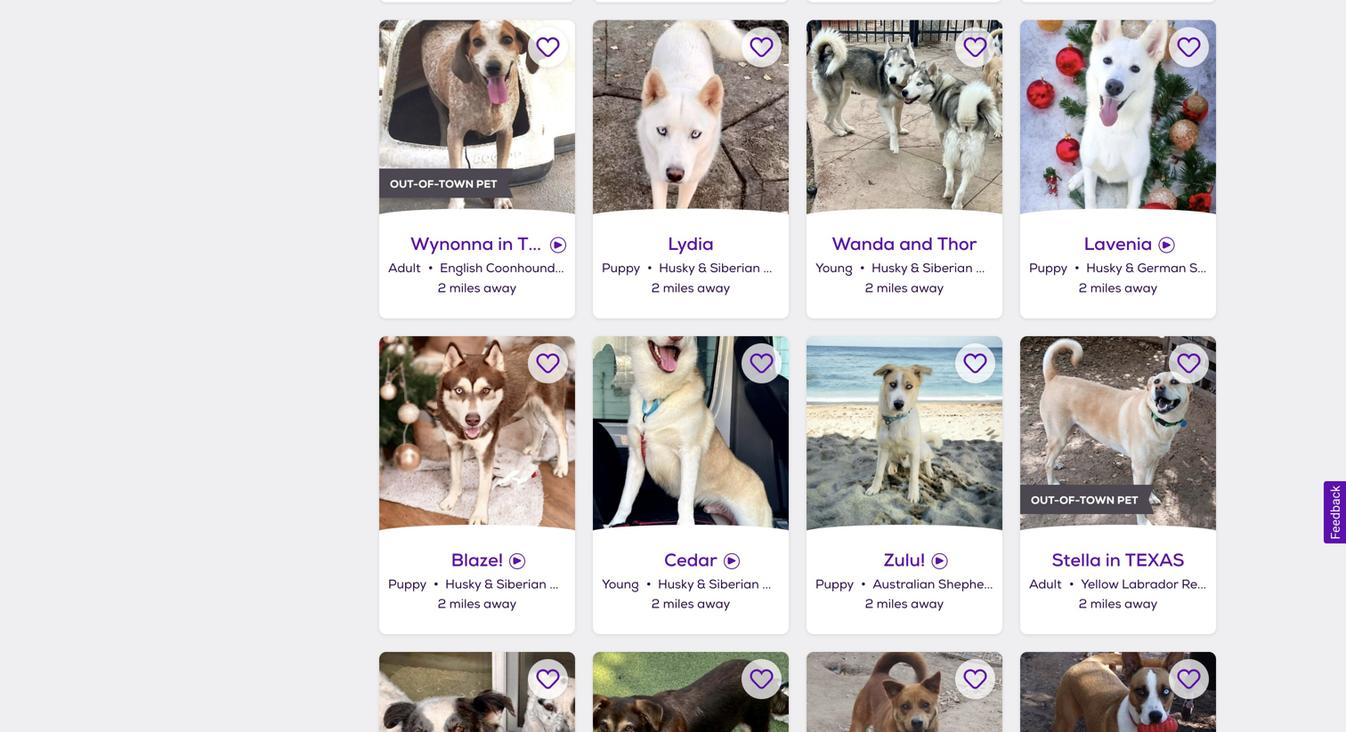 Task type: vqa. For each thing, say whether or not it's contained in the screenshot.
enter city, state, or zip text field
no



Task type: describe. For each thing, give the bounding box(es) containing it.
cedar, adoptable dog, young male husky & siberian husky mix, 2 miles away, has video. image
[[593, 336, 789, 532]]

away for 'cedar, adoptable dog, young male husky & siberian husky mix, 2 miles away, has video.' image
[[697, 597, 730, 613]]

& left 'border'
[[1001, 577, 1009, 593]]

& down has video image
[[559, 261, 567, 277]]

in for wynonna
[[498, 232, 513, 256]]

2 miles away for lydia, adoptable dog, puppy female husky & siberian husky mix, 2 miles away. image
[[652, 281, 730, 296]]

has video image for lavenia
[[1159, 237, 1175, 253]]

2 miles away for stella in texas, adoptable dog, adult female yellow labrador retriever & chow chow mix, 2 miles away, out-of-town pet. image
[[1079, 597, 1158, 613]]

2 for lavenia , adoptable dog, puppy female husky & german shepherd dog mix, 2 miles away, has video. "image"
[[1079, 281, 1088, 296]]

2 miles away for lavenia , adoptable dog, puppy female husky & german shepherd dog mix, 2 miles away, has video. "image"
[[1079, 281, 1158, 296]]

hound
[[570, 261, 610, 277]]

gypsy from texas, adoptable dog, adult female boxer & husky mix, 2 miles away, has video, out-of-town pet. image
[[1021, 653, 1217, 733]]

deets, adoptable dog, adult male shepherd mix, 2 miles away, out-of-town pet. image
[[807, 0, 1003, 2]]

puppy for blaze!
[[388, 577, 426, 593]]

& down lydia
[[698, 261, 707, 277]]

siberian for wanda and thor, adoptable dog, young female husky & siberian husky mix, 2 miles away. image
[[923, 261, 973, 277]]

has video image for blaze!
[[510, 554, 526, 570]]

stella
[[1052, 549, 1102, 572]]

blaze! , adoptable dog, puppy male husky & siberian husky mix, 2 miles away, has video. image
[[379, 336, 575, 532]]

2 miles away for wanda and thor, adoptable dog, young female husky & siberian husky mix, 2 miles away. image
[[865, 281, 944, 296]]

miles for blaze! , adoptable dog, puppy male husky & siberian husky mix, 2 miles away, has video. image
[[450, 597, 481, 613]]

miles for wanda and thor, adoptable dog, young female husky & siberian husky mix, 2 miles away. image
[[877, 281, 908, 296]]

adult for yellow labrador retriever & chow chow mix
[[1030, 577, 1062, 593]]

& down blaze!
[[485, 577, 493, 593]]

australian
[[873, 577, 935, 593]]

collie
[[1057, 577, 1090, 593]]

puppy for lavenia
[[1030, 261, 1068, 277]]

in for stella
[[1106, 549, 1121, 572]]

english coonhound & hound mix
[[440, 261, 633, 277]]

adult for english coonhound & hound mix
[[388, 261, 421, 277]]

away for 'wynonna in texas, adoptable dog, adult female english coonhound & hound mix, 2 miles away, has video, out-of-town pet.' image
[[484, 281, 517, 296]]

away for "zulu!, adoptable dog, puppy male australian shepherd & border collie mix, 2 miles away, has video." image
[[911, 597, 944, 613]]

husky & siberian husky mix for 'cedar, adoptable dog, young male husky & siberian husky mix, 2 miles away, has video.' image
[[658, 577, 822, 593]]

retriever
[[1182, 577, 1237, 593]]

0 vertical spatial shepherd
[[1190, 261, 1249, 277]]

zulu!
[[884, 549, 926, 572]]

town for english coonhound & hound mix
[[439, 177, 474, 191]]

wynonna in texas, adoptable dog, adult female english coonhound & hound mix, 2 miles away, has video, out-of-town pet. image
[[379, 20, 575, 216]]

miles for lavenia , adoptable dog, puppy female husky & german shepherd dog mix, 2 miles away, has video. "image"
[[1091, 281, 1122, 296]]

wanda and thor, adoptable dog, young female husky & siberian husky mix, 2 miles away. image
[[807, 20, 1003, 216]]

out- for yellow labrador retriever & chow chow mix
[[1031, 494, 1060, 508]]

has video image for zulu!
[[932, 554, 948, 570]]

coonhound
[[486, 261, 555, 277]]

young for wanda and thor, adoptable dog, young female husky & siberian husky mix, 2 miles away. image
[[816, 261, 853, 277]]

husky & german shepherd dog mix
[[1087, 261, 1300, 277]]

border
[[1013, 577, 1054, 593]]

wanda and thor
[[832, 232, 977, 256]]

siberian for 'cedar, adoptable dog, young male husky & siberian husky mix, 2 miles away, has video.' image
[[709, 577, 759, 593]]

2 miles away for 'wynonna in texas, adoptable dog, adult female english coonhound & hound mix, 2 miles away, has video, out-of-town pet.' image
[[438, 281, 517, 296]]

2 miles away for blaze! , adoptable dog, puppy male husky & siberian husky mix, 2 miles away, has video. image
[[438, 597, 517, 613]]

thor
[[938, 232, 977, 256]]

sebastian , adoptable dog, adult male pit bull terrier & great dane mix, 1 mile away, out-of-town pet. image
[[593, 0, 789, 2]]

yellow labrador retriever & chow chow mix
[[1081, 577, 1346, 593]]

2 chow from the left
[[1289, 577, 1323, 593]]

dog
[[1252, 261, 1276, 277]]

of- for yellow labrador retriever & chow chow mix
[[1060, 494, 1080, 508]]

wanda
[[832, 232, 895, 256]]

& down lavenia on the right top of page
[[1126, 261, 1134, 277]]

stella in texas, adoptable dog, adult female yellow labrador retriever & chow chow mix, 2 miles away, out-of-town pet. image
[[1021, 336, 1217, 532]]

young for 'cedar, adoptable dog, young male husky & siberian husky mix, 2 miles away, has video.' image
[[602, 577, 639, 593]]

& down and
[[911, 261, 920, 277]]

has video image for cedar
[[724, 554, 740, 570]]

wynonna in texas
[[411, 232, 577, 256]]

pet for coonhound
[[476, 177, 497, 191]]

husky & siberian husky mix for blaze! , adoptable dog, puppy male husky & siberian husky mix, 2 miles away, has video. image
[[446, 577, 609, 593]]

lydia
[[668, 232, 714, 256]]

pet for labrador
[[1118, 494, 1139, 508]]



Task type: locate. For each thing, give the bounding box(es) containing it.
of- up wynonna
[[419, 177, 439, 191]]

away down cedar
[[697, 597, 730, 613]]

puppy for zulu!
[[816, 577, 854, 593]]

winnie, adoptable dog, senior female labrador retriever, 2 miles away, out-of-town pet. image
[[1021, 0, 1217, 2]]

husky & siberian husky mix for lydia, adoptable dog, puppy female husky & siberian husky mix, 2 miles away. image
[[659, 261, 823, 277]]

2 miles away
[[438, 281, 517, 296], [652, 281, 730, 296], [865, 281, 944, 296], [1079, 281, 1158, 296], [438, 597, 517, 613], [652, 597, 730, 613], [865, 597, 944, 613], [1079, 597, 1158, 613]]

away for lavenia , adoptable dog, puppy female husky & german shepherd dog mix, 2 miles away, has video. "image"
[[1125, 281, 1158, 296]]

2 miles away for 'cedar, adoptable dog, young male husky & siberian husky mix, 2 miles away, has video.' image
[[652, 597, 730, 613]]

2 miles away down cedar
[[652, 597, 730, 613]]

2 for lydia, adoptable dog, puppy female husky & siberian husky mix, 2 miles away. image
[[652, 281, 660, 296]]

miles for stella in texas, adoptable dog, adult female yellow labrador retriever & chow chow mix, 2 miles away, out-of-town pet. image
[[1091, 597, 1122, 613]]

1 horizontal spatial town
[[1080, 494, 1115, 508]]

miles down yellow
[[1091, 597, 1122, 613]]

0 horizontal spatial texas
[[518, 232, 577, 256]]

texas for stella in texas
[[1126, 549, 1185, 572]]

2 miles away down yellow
[[1079, 597, 1158, 613]]

english
[[440, 261, 483, 277]]

0 vertical spatial in
[[498, 232, 513, 256]]

2 for 'cedar, adoptable dog, young male husky & siberian husky mix, 2 miles away, has video.' image
[[652, 597, 660, 613]]

siberian down cedar
[[709, 577, 759, 593]]

out- up stella
[[1031, 494, 1060, 508]]

out-of-town pet up stella
[[1031, 494, 1139, 508]]

cedar
[[665, 549, 718, 572]]

miles down blaze!
[[450, 597, 481, 613]]

1 vertical spatial pet
[[1118, 494, 1139, 508]]

miles down wanda and thor at the right top of the page
[[877, 281, 908, 296]]

adult down stella
[[1030, 577, 1062, 593]]

2
[[438, 281, 446, 296], [652, 281, 660, 296], [865, 281, 874, 296], [1079, 281, 1088, 296], [438, 597, 446, 613], [652, 597, 660, 613], [865, 597, 874, 613], [1079, 597, 1088, 613]]

1 vertical spatial in
[[1106, 549, 1121, 572]]

texas for wynonna in texas
[[518, 232, 577, 256]]

out-
[[390, 177, 419, 191], [1031, 494, 1060, 508]]

husky & siberian husky mix down cedar
[[658, 577, 822, 593]]

0 vertical spatial pet
[[476, 177, 497, 191]]

1 vertical spatial texas
[[1126, 549, 1185, 572]]

australian shepherd & border collie mix
[[873, 577, 1113, 593]]

miles for 'wynonna in texas, adoptable dog, adult female english coonhound & hound mix, 2 miles away, has video, out-of-town pet.' image
[[450, 281, 481, 296]]

texas up labrador
[[1126, 549, 1185, 572]]

0 vertical spatial adult
[[388, 261, 421, 277]]

pet up stella in texas
[[1118, 494, 1139, 508]]

husky & siberian husky mix
[[659, 261, 823, 277], [872, 261, 1035, 277], [446, 577, 609, 593], [658, 577, 822, 593]]

1 horizontal spatial chow
[[1289, 577, 1323, 593]]

husky
[[659, 261, 695, 277], [764, 261, 799, 277], [872, 261, 908, 277], [976, 261, 1012, 277], [1087, 261, 1123, 277], [446, 577, 481, 593], [550, 577, 586, 593], [658, 577, 694, 593], [763, 577, 798, 593]]

&
[[559, 261, 567, 277], [698, 261, 707, 277], [911, 261, 920, 277], [1126, 261, 1134, 277], [485, 577, 493, 593], [697, 577, 706, 593], [1001, 577, 1009, 593], [1240, 577, 1249, 593]]

1 horizontal spatial adult
[[1030, 577, 1062, 593]]

0 vertical spatial young
[[816, 261, 853, 277]]

shepherd
[[1190, 261, 1249, 277], [939, 577, 997, 593]]

husky & siberian husky mix down lydia
[[659, 261, 823, 277]]

has video image right cedar
[[724, 554, 740, 570]]

pet
[[476, 177, 497, 191], [1118, 494, 1139, 508]]

2 for 'wynonna in texas, adoptable dog, adult female english coonhound & hound mix, 2 miles away, has video, out-of-town pet.' image
[[438, 281, 446, 296]]

away for stella in texas, adoptable dog, adult female yellow labrador retriever & chow chow mix, 2 miles away, out-of-town pet. image
[[1125, 597, 1158, 613]]

0 vertical spatial texas
[[518, 232, 577, 256]]

away down blaze!
[[484, 597, 517, 613]]

clifford in texas, adoptable dog, young male chow chow mix, 2 miles away, has video, out-of-town pet. image
[[807, 653, 1003, 733]]

1 horizontal spatial pet
[[1118, 494, 1139, 508]]

0 vertical spatial town
[[439, 177, 474, 191]]

2 for blaze! , adoptable dog, puppy male husky & siberian husky mix, 2 miles away, has video. image
[[438, 597, 446, 613]]

chow
[[1252, 577, 1286, 593], [1289, 577, 1323, 593]]

lavenia , adoptable dog, puppy female husky & german shepherd dog mix, 2 miles away, has video. image
[[1021, 20, 1217, 216]]

out- up wynonna
[[390, 177, 419, 191]]

adult down wynonna
[[388, 261, 421, 277]]

1 chow from the left
[[1252, 577, 1286, 593]]

lavenia
[[1084, 232, 1153, 256]]

1 vertical spatial out-of-town pet
[[1031, 494, 1139, 508]]

lydia, adoptable dog, puppy female husky & siberian husky mix, 2 miles away. image
[[593, 20, 789, 216]]

1 vertical spatial young
[[602, 577, 639, 593]]

out-of-town pet for yellow
[[1031, 494, 1139, 508]]

& right the "retriever"
[[1240, 577, 1249, 593]]

miles down lydia
[[663, 281, 694, 296]]

millie and maxine, adoptable dog, young female australian shepherd & border collie mix, 2 miles away, has video. image
[[379, 653, 575, 733]]

of- up stella
[[1060, 494, 1080, 508]]

0 vertical spatial of-
[[419, 177, 439, 191]]

0 horizontal spatial of-
[[419, 177, 439, 191]]

siberian down thor
[[923, 261, 973, 277]]

away down lydia
[[697, 281, 730, 296]]

has video image up the german
[[1159, 237, 1175, 253]]

2 miles away down wanda and thor at the right top of the page
[[865, 281, 944, 296]]

away for blaze! , adoptable dog, puppy male husky & siberian husky mix, 2 miles away, has video. image
[[484, 597, 517, 613]]

in up yellow
[[1106, 549, 1121, 572]]

0 horizontal spatial out-
[[390, 177, 419, 191]]

2 miles away down lydia
[[652, 281, 730, 296]]

puppy
[[602, 261, 640, 277], [1030, 261, 1068, 277], [388, 577, 426, 593], [816, 577, 854, 593]]

out-of-town pet
[[390, 177, 497, 191], [1031, 494, 1139, 508]]

away down labrador
[[1125, 597, 1158, 613]]

away for lydia, adoptable dog, puppy female husky & siberian husky mix, 2 miles away. image
[[697, 281, 730, 296]]

0 vertical spatial out-
[[390, 177, 419, 191]]

1 horizontal spatial in
[[1106, 549, 1121, 572]]

and
[[900, 232, 933, 256]]

1 vertical spatial shepherd
[[939, 577, 997, 593]]

1 vertical spatial out-
[[1031, 494, 1060, 508]]

miles for "zulu!, adoptable dog, puppy male australian shepherd & border collie mix, 2 miles away, has video." image
[[877, 597, 908, 613]]

blaze!
[[451, 549, 503, 572]]

0 horizontal spatial chow
[[1252, 577, 1286, 593]]

& down cedar
[[697, 577, 706, 593]]

shepherd left dog
[[1190, 261, 1249, 277]]

siberian
[[710, 261, 760, 277], [923, 261, 973, 277], [496, 577, 547, 593], [709, 577, 759, 593]]

0 horizontal spatial young
[[602, 577, 639, 593]]

0 horizontal spatial in
[[498, 232, 513, 256]]

yellow
[[1081, 577, 1119, 593]]

texas up english coonhound & hound mix
[[518, 232, 577, 256]]

stella in texas
[[1052, 549, 1185, 572]]

1 horizontal spatial out-of-town pet
[[1031, 494, 1139, 508]]

wynonna
[[411, 232, 494, 256]]

miles
[[450, 281, 481, 296], [663, 281, 694, 296], [877, 281, 908, 296], [1091, 281, 1122, 296], [450, 597, 481, 613], [663, 597, 694, 613], [877, 597, 908, 613], [1091, 597, 1122, 613]]

away down the german
[[1125, 281, 1158, 296]]

2 miles away down the english
[[438, 281, 517, 296]]

athena, adoptable dog, young female american staffordshire terrier & husky mix, 1 mile away, has video, out-of-town pet. image
[[379, 0, 575, 2]]

2 for wanda and thor, adoptable dog, young female husky & siberian husky mix, 2 miles away. image
[[865, 281, 874, 296]]

1 horizontal spatial out-
[[1031, 494, 1060, 508]]

miles for lydia, adoptable dog, puppy female husky & siberian husky mix, 2 miles away. image
[[663, 281, 694, 296]]

labrador
[[1122, 577, 1179, 593]]

2 for "zulu!, adoptable dog, puppy male australian shepherd & border collie mix, 2 miles away, has video." image
[[865, 597, 874, 613]]

0 horizontal spatial out-of-town pet
[[390, 177, 497, 191]]

away down australian
[[911, 597, 944, 613]]

young
[[816, 261, 853, 277], [602, 577, 639, 593]]

0 horizontal spatial adult
[[388, 261, 421, 277]]

1 horizontal spatial texas
[[1126, 549, 1185, 572]]

husky & siberian husky mix down blaze!
[[446, 577, 609, 593]]

out-of-town pet for english
[[390, 177, 497, 191]]

out-of-town pet up wynonna
[[390, 177, 497, 191]]

2 miles away for "zulu!, adoptable dog, puppy male australian shepherd & border collie mix, 2 miles away, has video." image
[[865, 597, 944, 613]]

away down and
[[911, 281, 944, 296]]

miles for 'cedar, adoptable dog, young male husky & siberian husky mix, 2 miles away, has video.' image
[[663, 597, 694, 613]]

miles down lavenia on the right top of page
[[1091, 281, 1122, 296]]

in up coonhound
[[498, 232, 513, 256]]

away for wanda and thor, adoptable dog, young female husky & siberian husky mix, 2 miles away. image
[[911, 281, 944, 296]]

2 for stella in texas, adoptable dog, adult female yellow labrador retriever & chow chow mix, 2 miles away, out-of-town pet. image
[[1079, 597, 1088, 613]]

town up stella
[[1080, 494, 1115, 508]]

mix
[[613, 261, 633, 277], [803, 261, 823, 277], [1015, 261, 1035, 277], [1279, 261, 1300, 277], [589, 577, 609, 593], [801, 577, 822, 593], [1093, 577, 1113, 593], [1326, 577, 1346, 593]]

0 horizontal spatial town
[[439, 177, 474, 191]]

1 vertical spatial adult
[[1030, 577, 1062, 593]]

2 miles away down lavenia on the right top of page
[[1079, 281, 1158, 296]]

miles down the english
[[450, 281, 481, 296]]

of- for english coonhound & hound mix
[[419, 177, 439, 191]]

husky & siberian husky mix for wanda and thor, adoptable dog, young female husky & siberian husky mix, 2 miles away. image
[[872, 261, 1035, 277]]

siberian down lydia
[[710, 261, 760, 277]]

1 vertical spatial of-
[[1060, 494, 1080, 508]]

away
[[484, 281, 517, 296], [697, 281, 730, 296], [911, 281, 944, 296], [1125, 281, 1158, 296], [484, 597, 517, 613], [697, 597, 730, 613], [911, 597, 944, 613], [1125, 597, 1158, 613]]

has video image right blaze!
[[510, 554, 526, 570]]

husky & siberian husky mix down thor
[[872, 261, 1035, 277]]

siberian for blaze! , adoptable dog, puppy male husky & siberian husky mix, 2 miles away, has video. image
[[496, 577, 547, 593]]

texas
[[518, 232, 577, 256], [1126, 549, 1185, 572]]

town for yellow labrador retriever & chow chow mix
[[1080, 494, 1115, 508]]

has video image
[[1159, 237, 1175, 253], [510, 554, 526, 570], [724, 554, 740, 570], [932, 554, 948, 570]]

of-
[[419, 177, 439, 191], [1060, 494, 1080, 508]]

0 vertical spatial out-of-town pet
[[390, 177, 497, 191]]

has video image right zulu!
[[932, 554, 948, 570]]

1 horizontal spatial shepherd
[[1190, 261, 1249, 277]]

german
[[1138, 261, 1187, 277]]

town
[[439, 177, 474, 191], [1080, 494, 1115, 508]]

1 horizontal spatial young
[[816, 261, 853, 277]]

0 horizontal spatial shepherd
[[939, 577, 997, 593]]

1 vertical spatial town
[[1080, 494, 1115, 508]]

town up wynonna
[[439, 177, 474, 191]]

shepherd right australian
[[939, 577, 997, 593]]

siberian for lydia, adoptable dog, puppy female husky & siberian husky mix, 2 miles away. image
[[710, 261, 760, 277]]

rooster in texas, adoptable dog, young male doberman pinscher & labrador retriever mix, 2 miles away, has video, out-of-town pet. image
[[593, 653, 789, 733]]

2 miles away down blaze!
[[438, 597, 517, 613]]

out- for english coonhound & hound mix
[[390, 177, 419, 191]]

miles down cedar
[[663, 597, 694, 613]]

away down coonhound
[[484, 281, 517, 296]]

siberian down blaze!
[[496, 577, 547, 593]]

miles down australian
[[877, 597, 908, 613]]

0 horizontal spatial pet
[[476, 177, 497, 191]]

1 horizontal spatial of-
[[1060, 494, 1080, 508]]

in
[[498, 232, 513, 256], [1106, 549, 1121, 572]]

has video image
[[550, 237, 566, 253]]

adult
[[388, 261, 421, 277], [1030, 577, 1062, 593]]

pet up 'wynonna in texas'
[[476, 177, 497, 191]]

zulu!, adoptable dog, puppy male australian shepherd & border collie mix, 2 miles away, has video. image
[[807, 336, 1003, 532]]

2 miles away down australian
[[865, 597, 944, 613]]



